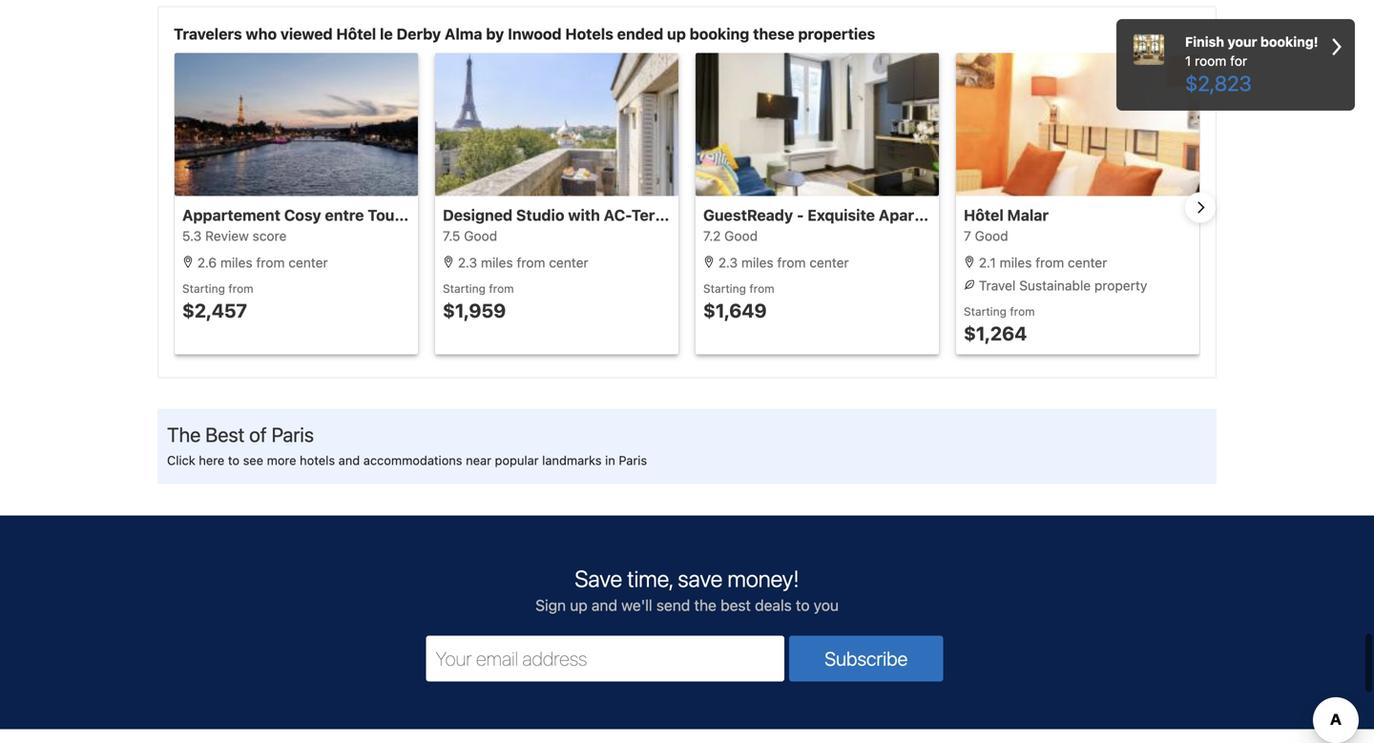 Task type: locate. For each thing, give the bounding box(es) containing it.
0 horizontal spatial 2.3 miles from center
[[454, 255, 589, 271]]

to left "see"
[[228, 453, 240, 468]]

2 2.3 miles from center from the left
[[715, 255, 849, 271]]

starting from $2,457
[[182, 282, 254, 322]]

hôtel
[[336, 25, 376, 43], [964, 206, 1004, 224]]

miles right 2.1
[[1000, 255, 1032, 271]]

tour
[[731, 206, 765, 224]]

2 eiffel from the left
[[768, 206, 806, 224]]

starting inside starting from $2,457
[[182, 282, 225, 295]]

these
[[753, 25, 795, 43]]

center
[[288, 255, 328, 271], [549, 255, 589, 271], [810, 255, 849, 271], [1068, 255, 1108, 271]]

1 vertical spatial and
[[592, 597, 618, 615]]

and down save at the bottom
[[592, 597, 618, 615]]

1 center from the left
[[288, 255, 328, 271]]

starting
[[182, 282, 225, 295], [443, 282, 486, 295], [703, 282, 746, 295], [964, 305, 1007, 318]]

rightchevron image
[[1332, 32, 1342, 61]]

up right the sign
[[570, 597, 588, 615]]

eiffel inside designed studio with ac-terrasse vue tour eiffel 7.5 good
[[768, 206, 806, 224]]

starting up $1,264
[[964, 305, 1007, 318]]

2.3 down 7.5 good
[[458, 255, 477, 271]]

1 2.3 from the left
[[458, 255, 477, 271]]

2.3 miles from center
[[454, 255, 589, 271], [715, 255, 849, 271]]

viewed
[[281, 25, 333, 43]]

0 vertical spatial hôtel
[[336, 25, 376, 43]]

save
[[575, 565, 622, 592]]

2 miles from the left
[[481, 255, 513, 271]]

Your email address email field
[[426, 636, 785, 682]]

starting from $1,264
[[964, 305, 1035, 345]]

1 vertical spatial hôtel
[[964, 206, 1004, 224]]

and inside save time, save money! sign up and we'll send the best deals to you
[[592, 597, 618, 615]]

2.3 down 7.2 good
[[719, 255, 738, 271]]

we'll
[[622, 597, 653, 615]]

score
[[253, 228, 287, 244]]

the
[[694, 597, 717, 615]]

3 center from the left
[[810, 255, 849, 271]]

here
[[199, 453, 225, 468]]

2 center from the left
[[549, 255, 589, 271]]

2.6 miles from center
[[194, 255, 328, 271]]

see
[[243, 453, 263, 468]]

$1,649
[[703, 299, 767, 322]]

0 horizontal spatial and
[[339, 453, 360, 468]]

near
[[466, 453, 492, 468]]

et
[[449, 206, 464, 224]]

up inside save time, save money! sign up and we'll send the best deals to you
[[570, 597, 588, 615]]

2.1
[[979, 255, 996, 271]]

0 horizontal spatial eiffel
[[408, 206, 446, 224]]

2 2.3 from the left
[[719, 255, 738, 271]]

save time, save money! footer
[[0, 515, 1374, 744]]

miles down 7.2 good
[[742, 255, 774, 271]]

your
[[1228, 34, 1258, 50]]

1 horizontal spatial up
[[667, 25, 686, 43]]

the
[[167, 423, 201, 447]]

travelers
[[174, 25, 242, 43]]

from
[[256, 255, 285, 271], [517, 255, 545, 271], [777, 255, 806, 271], [1036, 255, 1064, 271], [228, 282, 254, 295], [489, 282, 514, 295], [750, 282, 775, 295], [1010, 305, 1035, 318]]

0 vertical spatial paris
[[272, 423, 314, 447]]

1 horizontal spatial 2.3
[[719, 255, 738, 271]]

paris
[[272, 423, 314, 447], [619, 453, 647, 468]]

finish your booking! 1 room for $2,823
[[1185, 34, 1319, 95]]

hôtel left le
[[336, 25, 376, 43]]

best
[[205, 423, 245, 447]]

2.3 miles from center down studio
[[454, 255, 589, 271]]

property
[[1095, 278, 1148, 293]]

inwood
[[508, 25, 562, 43]]

paris up more
[[272, 423, 314, 447]]

starting inside starting from $1,264
[[964, 305, 1007, 318]]

0 vertical spatial to
[[228, 453, 240, 468]]

1 eiffel from the left
[[408, 206, 446, 224]]

best
[[721, 597, 751, 615]]

and
[[339, 453, 360, 468], [592, 597, 618, 615]]

ended
[[617, 25, 664, 43]]

appartement
[[182, 206, 281, 224]]

starting inside "starting from $1,959"
[[443, 282, 486, 295]]

tour-
[[368, 206, 408, 224]]

subscribe button
[[789, 636, 943, 682]]

2.3
[[458, 255, 477, 271], [719, 255, 738, 271]]

hôtel inside hôtel malar 7 good
[[964, 206, 1004, 224]]

booking
[[690, 25, 750, 43]]

you
[[814, 597, 839, 615]]

$2,823
[[1185, 71, 1252, 95]]

region
[[158, 53, 1216, 362]]

0 horizontal spatial 2.3
[[458, 255, 477, 271]]

more
[[267, 453, 296, 468]]

0 horizontal spatial to
[[228, 453, 240, 468]]

designed
[[443, 206, 513, 224]]

and right the hotels
[[339, 453, 360, 468]]

0 horizontal spatial up
[[570, 597, 588, 615]]

starting for $1,649
[[703, 282, 746, 295]]

designed studio with ac-terrasse vue tour eiffel 7.5 good
[[443, 206, 806, 244]]

from inside the starting from $1,649
[[750, 282, 775, 295]]

miles down 7.5 good
[[481, 255, 513, 271]]

4 miles from the left
[[1000, 255, 1032, 271]]

miles right 2.6
[[220, 255, 253, 271]]

eiffel left et
[[408, 206, 446, 224]]

champs
[[468, 206, 529, 224]]

paris right in at the left of the page
[[619, 453, 647, 468]]

region containing $2,457
[[158, 53, 1216, 362]]

to left you
[[796, 597, 810, 615]]

1 horizontal spatial to
[[796, 597, 810, 615]]

eiffel
[[408, 206, 446, 224], [768, 206, 806, 224]]

miles for $1,959
[[481, 255, 513, 271]]

eiffel right 'tour'
[[768, 206, 806, 224]]

1 horizontal spatial eiffel
[[768, 206, 806, 224]]

travelers who viewed hôtel le derby alma by inwood hotels ended up booking these properties
[[174, 25, 876, 43]]

miles for $2,457
[[220, 255, 253, 271]]

1 2.3 miles from center from the left
[[454, 255, 589, 271]]

2.3 for $1,649
[[719, 255, 738, 271]]

for
[[1230, 53, 1248, 69]]

0 horizontal spatial paris
[[272, 423, 314, 447]]

terrasse
[[632, 206, 696, 224]]

starting from $1,959
[[443, 282, 514, 322]]

popular
[[495, 453, 539, 468]]

1 horizontal spatial hôtel
[[964, 206, 1004, 224]]

cosy
[[284, 206, 321, 224]]

le
[[380, 25, 393, 43]]

1 horizontal spatial and
[[592, 597, 618, 615]]

1 vertical spatial paris
[[619, 453, 647, 468]]

up
[[667, 25, 686, 43], [570, 597, 588, 615]]

travel
[[979, 278, 1016, 293]]

appartement cosy entre tour-eiffel et champs elysee 5.3 review score
[[182, 206, 580, 244]]

1 horizontal spatial 2.3 miles from center
[[715, 255, 849, 271]]

from inside starting from $1,264
[[1010, 305, 1035, 318]]

money!
[[728, 565, 800, 592]]

starting inside the starting from $1,649
[[703, 282, 746, 295]]

1 vertical spatial up
[[570, 597, 588, 615]]

0 vertical spatial and
[[339, 453, 360, 468]]

hôtel up 7 good at the top right of the page
[[964, 206, 1004, 224]]

entre
[[325, 206, 364, 224]]

eiffel inside appartement cosy entre tour-eiffel et champs elysee 5.3 review score
[[408, 206, 446, 224]]

starting up $2,457
[[182, 282, 225, 295]]

1 miles from the left
[[220, 255, 253, 271]]

starting from $1,649
[[703, 282, 775, 322]]

starting for $1,264
[[964, 305, 1007, 318]]

2.3 miles from center for $1,959
[[454, 255, 589, 271]]

starting up $1,649
[[703, 282, 746, 295]]

miles for $1,649
[[742, 255, 774, 271]]

1 horizontal spatial paris
[[619, 453, 647, 468]]

main content
[[157, 0, 1217, 6]]

7.2 good
[[703, 228, 758, 244]]

center for $2,457
[[288, 255, 328, 271]]

up right ended
[[667, 25, 686, 43]]

2.1 miles from center
[[975, 255, 1108, 271]]

hotels
[[565, 25, 614, 43]]

3 miles from the left
[[742, 255, 774, 271]]

1 vertical spatial to
[[796, 597, 810, 615]]

miles
[[220, 255, 253, 271], [481, 255, 513, 271], [742, 255, 774, 271], [1000, 255, 1032, 271]]

starting up $1,959
[[443, 282, 486, 295]]

2.3 miles from center down 7.2 good
[[715, 255, 849, 271]]



Task type: vqa. For each thing, say whether or not it's contained in the screenshot.
Afternoon Desire image
no



Task type: describe. For each thing, give the bounding box(es) containing it.
hotels
[[300, 453, 335, 468]]

starting for $2,457
[[182, 282, 225, 295]]

from inside "starting from $1,959"
[[489, 282, 514, 295]]

2.6
[[197, 255, 217, 271]]

center for $1,959
[[549, 255, 589, 271]]

click
[[167, 453, 195, 468]]

alma
[[445, 25, 482, 43]]

5.3 review
[[182, 228, 249, 244]]

room
[[1195, 53, 1227, 69]]

save time, save money! sign up and we'll send the best deals to you
[[536, 565, 839, 615]]

in
[[605, 453, 615, 468]]

with
[[568, 206, 600, 224]]

starting for $1,959
[[443, 282, 486, 295]]

of
[[249, 423, 267, 447]]

landmarks
[[542, 453, 602, 468]]

vue
[[699, 206, 728, 224]]

booking!
[[1261, 34, 1319, 50]]

2.3 miles from center for $1,649
[[715, 255, 849, 271]]

7.5 good
[[443, 228, 497, 244]]

save
[[678, 565, 723, 592]]

derby
[[397, 25, 441, 43]]

$1,959
[[443, 299, 506, 322]]

properties
[[798, 25, 876, 43]]

and inside the best of paris click here to see more hotels and accommodations near popular landmarks in paris
[[339, 453, 360, 468]]

the best of paris click here to see more hotels and accommodations near popular landmarks in paris
[[167, 423, 647, 468]]

0 vertical spatial up
[[667, 25, 686, 43]]

by
[[486, 25, 504, 43]]

2.3 for $1,959
[[458, 255, 477, 271]]

travel sustainable property
[[975, 278, 1148, 293]]

$2,457
[[182, 299, 247, 322]]

7 good
[[964, 228, 1008, 244]]

malar
[[1008, 206, 1049, 224]]

center for $1,649
[[810, 255, 849, 271]]

sign
[[536, 597, 566, 615]]

$1,264
[[964, 322, 1027, 345]]

time,
[[627, 565, 673, 592]]

finish
[[1185, 34, 1225, 50]]

who
[[246, 25, 277, 43]]

send
[[657, 597, 690, 615]]

4 center from the left
[[1068, 255, 1108, 271]]

accommodations
[[363, 453, 463, 468]]

0 horizontal spatial hôtel
[[336, 25, 376, 43]]

1
[[1185, 53, 1192, 69]]

to inside the best of paris click here to see more hotels and accommodations near popular landmarks in paris
[[228, 453, 240, 468]]

to inside save time, save money! sign up and we'll send the best deals to you
[[796, 597, 810, 615]]

ac-
[[604, 206, 632, 224]]

from inside starting from $2,457
[[228, 282, 254, 295]]

hôtel malar 7 good
[[964, 206, 1049, 244]]

sustainable
[[1020, 278, 1091, 293]]

studio
[[516, 206, 565, 224]]

deals
[[755, 597, 792, 615]]

elysee
[[532, 206, 580, 224]]

subscribe
[[825, 648, 908, 670]]



